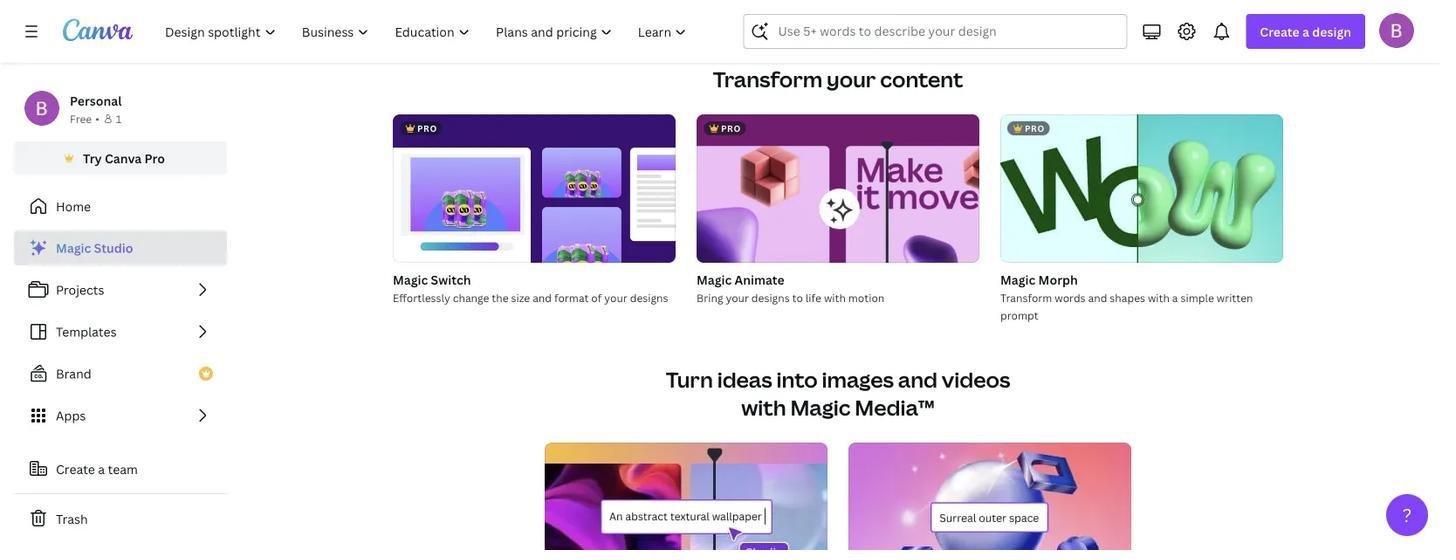 Task type: describe. For each thing, give the bounding box(es) containing it.
and for magic morph transform words and shapes with a simple written prompt
[[1088, 290, 1107, 305]]

transform inside magic morph transform words and shapes with a simple written prompt
[[1001, 290, 1052, 305]]

into
[[777, 365, 818, 394]]

free •
[[70, 111, 99, 126]]

0 vertical spatial transform
[[713, 65, 823, 93]]

create for create a team
[[56, 461, 95, 477]]

home link
[[14, 189, 227, 224]]

Search search field
[[778, 15, 1093, 48]]

?
[[1403, 502, 1412, 527]]

design
[[1312, 23, 1352, 40]]

prompt
[[1001, 308, 1039, 322]]

create a design button
[[1246, 14, 1365, 49]]

list containing magic studio
[[14, 230, 227, 433]]

free
[[70, 111, 92, 126]]

magic switch effortlessly change the size and format of your designs
[[393, 271, 668, 305]]

templates link
[[14, 314, 227, 349]]

turn
[[666, 365, 713, 394]]

designs inside the magic switch effortlessly change the size and format of your designs
[[630, 290, 668, 305]]

magic for magic studio
[[56, 240, 91, 256]]

transform your content
[[713, 65, 963, 93]]

trash
[[56, 510, 88, 527]]

pro for switch
[[417, 122, 437, 134]]

with for turn ideas into images and videos with magic media™
[[741, 393, 786, 422]]

magic studio
[[56, 240, 133, 256]]

trash link
[[14, 501, 227, 536]]

simple
[[1181, 290, 1214, 305]]

with inside magic animate bring your designs to life with motion
[[824, 290, 846, 305]]

the
[[492, 290, 509, 305]]

pro for morph
[[1025, 122, 1045, 134]]

magic for magic animate bring your designs to life with motion
[[697, 271, 732, 288]]

canva
[[105, 150, 142, 166]]

magic morph image
[[1001, 114, 1283, 263]]

change
[[453, 290, 489, 305]]

brand
[[56, 365, 91, 382]]

create a team
[[56, 461, 138, 477]]

brand link
[[14, 356, 227, 391]]

magic animate bring your designs to life with motion
[[697, 271, 885, 305]]

magic switch group
[[393, 114, 676, 306]]

bring
[[697, 290, 723, 305]]

media™
[[855, 393, 935, 422]]

with for magic morph transform words and shapes with a simple written prompt
[[1148, 290, 1170, 305]]

animate
[[735, 271, 785, 288]]

to
[[792, 290, 803, 305]]

templates
[[56, 323, 117, 340]]

apps link
[[14, 398, 227, 433]]

turn ideas into images and videos with magic media™
[[666, 365, 1010, 422]]

magic morph group
[[1001, 114, 1283, 324]]

and for turn ideas into images and videos with magic media™
[[898, 365, 938, 394]]

•
[[95, 111, 99, 126]]

magic inside turn ideas into images and videos with magic media™
[[790, 393, 851, 422]]

magic for magic morph transform words and shapes with a simple written prompt
[[1001, 271, 1036, 288]]

pro group for magic animate
[[697, 114, 980, 263]]

projects
[[56, 282, 104, 298]]

text to image image
[[849, 443, 1131, 550]]

and inside the magic switch effortlessly change the size and format of your designs
[[533, 290, 552, 305]]

format
[[554, 290, 589, 305]]



Task type: vqa. For each thing, say whether or not it's contained in the screenshot.
Apps LINK
yes



Task type: locate. For each thing, give the bounding box(es) containing it.
0 horizontal spatial a
[[98, 461, 105, 477]]

magic inside magic morph transform words and shapes with a simple written prompt
[[1001, 271, 1036, 288]]

1 vertical spatial transform
[[1001, 290, 1052, 305]]

1 group from the left
[[545, 443, 828, 550]]

pro inside 'magic morph' group
[[1025, 122, 1045, 134]]

a left simple
[[1172, 290, 1178, 305]]

designs down animate
[[752, 290, 790, 305]]

your right of
[[604, 290, 628, 305]]

team
[[108, 461, 138, 477]]

images
[[822, 365, 894, 394]]

and
[[533, 290, 552, 305], [1088, 290, 1107, 305], [898, 365, 938, 394]]

your left content at top
[[827, 65, 876, 93]]

personal
[[70, 92, 122, 109]]

shapes
[[1110, 290, 1145, 305]]

your right bring
[[726, 290, 749, 305]]

and inside turn ideas into images and videos with magic media™
[[898, 365, 938, 394]]

0 vertical spatial a
[[1303, 23, 1310, 40]]

ideas
[[717, 365, 772, 394]]

text to video image
[[545, 443, 828, 550]]

1 vertical spatial a
[[1172, 290, 1178, 305]]

pro
[[145, 150, 165, 166]]

3 pro from the left
[[1025, 122, 1045, 134]]

and right size
[[533, 290, 552, 305]]

create left design
[[1260, 23, 1300, 40]]

? button
[[1386, 494, 1428, 536]]

pro inside magic animate group
[[721, 122, 741, 134]]

with right the life
[[824, 290, 846, 305]]

1 horizontal spatial create
[[1260, 23, 1300, 40]]

words
[[1055, 290, 1086, 305]]

pro for animate
[[721, 122, 741, 134]]

list
[[14, 230, 227, 433]]

with inside magic morph transform words and shapes with a simple written prompt
[[1148, 290, 1170, 305]]

3 pro group from the left
[[1001, 114, 1283, 263]]

1 horizontal spatial with
[[824, 290, 846, 305]]

0 horizontal spatial create
[[56, 461, 95, 477]]

1 horizontal spatial pro group
[[697, 114, 980, 263]]

magic
[[56, 240, 91, 256], [393, 271, 428, 288], [697, 271, 732, 288], [1001, 271, 1036, 288], [790, 393, 851, 422]]

morph
[[1039, 271, 1078, 288]]

a
[[1303, 23, 1310, 40], [1172, 290, 1178, 305], [98, 461, 105, 477]]

with right shapes at the right of page
[[1148, 290, 1170, 305]]

try
[[83, 150, 102, 166]]

magic up prompt
[[1001, 271, 1036, 288]]

a left 'team'
[[98, 461, 105, 477]]

switch
[[431, 271, 471, 288]]

motion
[[848, 290, 885, 305]]

1 pro from the left
[[417, 122, 437, 134]]

videos
[[942, 365, 1010, 394]]

apps
[[56, 407, 86, 424]]

a inside create a design dropdown button
[[1303, 23, 1310, 40]]

1 pro group from the left
[[393, 114, 676, 263]]

2 horizontal spatial pro
[[1025, 122, 1045, 134]]

create
[[1260, 23, 1300, 40], [56, 461, 95, 477]]

2 pro from the left
[[721, 122, 741, 134]]

0 vertical spatial create
[[1260, 23, 1300, 40]]

a left design
[[1303, 23, 1310, 40]]

your
[[827, 65, 876, 93], [604, 290, 628, 305], [726, 290, 749, 305]]

magic up bring
[[697, 271, 732, 288]]

pro inside magic switch group
[[417, 122, 437, 134]]

0 horizontal spatial and
[[533, 290, 552, 305]]

projects link
[[14, 272, 227, 307]]

magic inside the magic switch effortlessly change the size and format of your designs
[[393, 271, 428, 288]]

2 designs from the left
[[752, 290, 790, 305]]

2 pro group from the left
[[697, 114, 980, 263]]

create a design
[[1260, 23, 1352, 40]]

1 horizontal spatial designs
[[752, 290, 790, 305]]

with inside turn ideas into images and videos with magic media™
[[741, 393, 786, 422]]

top level navigation element
[[154, 14, 701, 49]]

create inside button
[[56, 461, 95, 477]]

magic switch image
[[393, 114, 676, 263]]

magic up the effortlessly
[[393, 271, 428, 288]]

1
[[116, 111, 122, 126]]

transform
[[713, 65, 823, 93], [1001, 290, 1052, 305]]

home
[[56, 198, 91, 214]]

2 horizontal spatial your
[[827, 65, 876, 93]]

pro group for magic switch
[[393, 114, 676, 263]]

0 horizontal spatial transform
[[713, 65, 823, 93]]

try canva pro button
[[14, 141, 227, 175]]

create a team button
[[14, 451, 227, 486]]

0 horizontal spatial your
[[604, 290, 628, 305]]

0 horizontal spatial group
[[545, 443, 828, 550]]

a inside create a team button
[[98, 461, 105, 477]]

pro group for magic morph
[[1001, 114, 1283, 263]]

and right words
[[1088, 290, 1107, 305]]

magic morph transform words and shapes with a simple written prompt
[[1001, 271, 1253, 322]]

pro
[[417, 122, 437, 134], [721, 122, 741, 134], [1025, 122, 1045, 134]]

with right turn
[[741, 393, 786, 422]]

2 horizontal spatial with
[[1148, 290, 1170, 305]]

0 horizontal spatial with
[[741, 393, 786, 422]]

studio
[[94, 240, 133, 256]]

magic animate image
[[697, 114, 980, 263]]

designs inside magic animate bring your designs to life with motion
[[752, 290, 790, 305]]

1 vertical spatial create
[[56, 461, 95, 477]]

content
[[880, 65, 963, 93]]

size
[[511, 290, 530, 305]]

create inside dropdown button
[[1260, 23, 1300, 40]]

life
[[806, 290, 822, 305]]

1 horizontal spatial a
[[1172, 290, 1178, 305]]

your inside magic animate bring your designs to life with motion
[[726, 290, 749, 305]]

1 horizontal spatial pro
[[721, 122, 741, 134]]

of
[[591, 290, 602, 305]]

1 horizontal spatial group
[[849, 443, 1131, 550]]

a inside magic morph transform words and shapes with a simple written prompt
[[1172, 290, 1178, 305]]

None search field
[[743, 14, 1127, 49]]

group
[[545, 443, 828, 550], [849, 443, 1131, 550]]

0 horizontal spatial pro group
[[393, 114, 676, 263]]

1 designs from the left
[[630, 290, 668, 305]]

magic for magic switch effortlessly change the size and format of your designs
[[393, 271, 428, 288]]

magic left the media™
[[790, 393, 851, 422]]

designs
[[630, 290, 668, 305], [752, 290, 790, 305]]

create left 'team'
[[56, 461, 95, 477]]

bob builder image
[[1379, 13, 1414, 48]]

and left "videos"
[[898, 365, 938, 394]]

magic inside magic animate bring your designs to life with motion
[[697, 271, 732, 288]]

a for design
[[1303, 23, 1310, 40]]

pro group
[[393, 114, 676, 263], [697, 114, 980, 263], [1001, 114, 1283, 263]]

a for team
[[98, 461, 105, 477]]

0 horizontal spatial designs
[[630, 290, 668, 305]]

magic animate group
[[697, 114, 980, 306]]

with
[[824, 290, 846, 305], [1148, 290, 1170, 305], [741, 393, 786, 422]]

designs right of
[[630, 290, 668, 305]]

magic left studio
[[56, 240, 91, 256]]

effortlessly
[[393, 290, 450, 305]]

1 horizontal spatial your
[[726, 290, 749, 305]]

2 horizontal spatial a
[[1303, 23, 1310, 40]]

your inside the magic switch effortlessly change the size and format of your designs
[[604, 290, 628, 305]]

1 horizontal spatial and
[[898, 365, 938, 394]]

0 horizontal spatial pro
[[417, 122, 437, 134]]

create for create a design
[[1260, 23, 1300, 40]]

2 vertical spatial a
[[98, 461, 105, 477]]

1 horizontal spatial transform
[[1001, 290, 1052, 305]]

2 horizontal spatial and
[[1088, 290, 1107, 305]]

2 group from the left
[[849, 443, 1131, 550]]

and inside magic morph transform words and shapes with a simple written prompt
[[1088, 290, 1107, 305]]

magic studio link
[[14, 230, 227, 265]]

try canva pro
[[83, 150, 165, 166]]

written
[[1217, 290, 1253, 305]]

2 horizontal spatial pro group
[[1001, 114, 1283, 263]]



